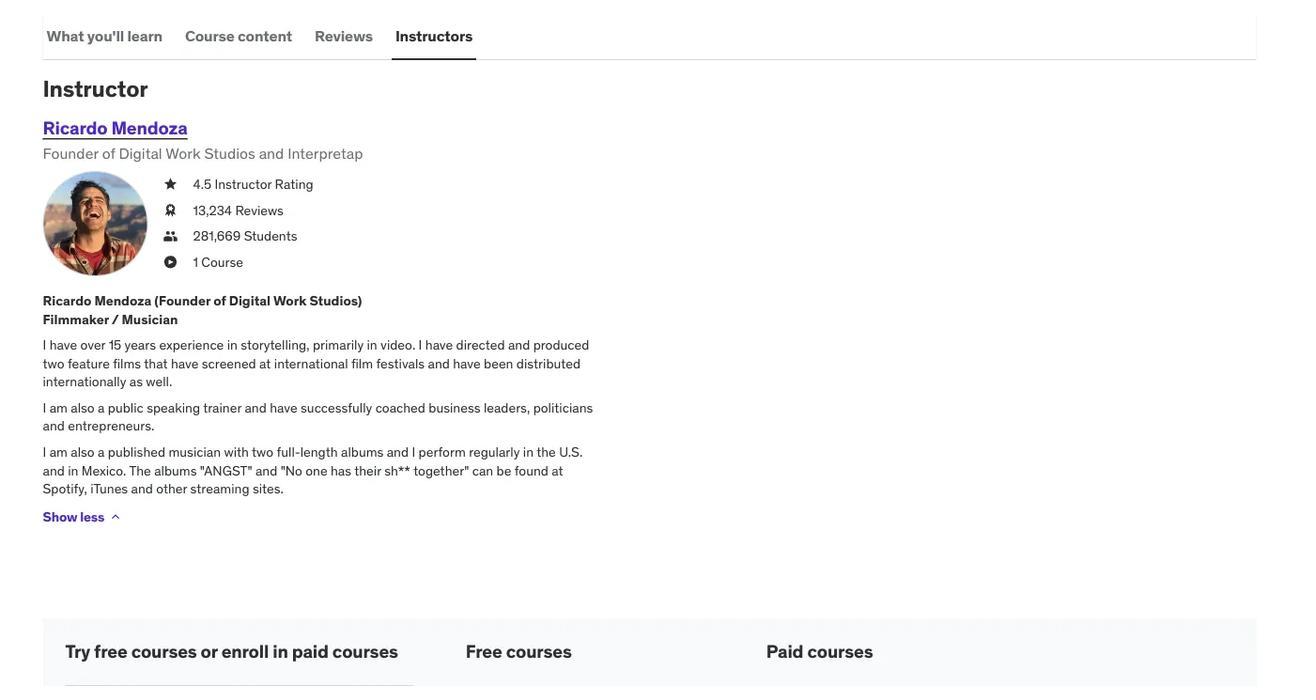 Task type: describe. For each thing, give the bounding box(es) containing it.
musician
[[122, 310, 178, 327]]

mexico.
[[82, 462, 126, 479]]

founder
[[43, 143, 98, 162]]

has
[[331, 462, 352, 479]]

successfully
[[301, 399, 372, 416]]

in up screened
[[227, 336, 238, 353]]

and up the 'been'
[[508, 336, 530, 353]]

u.s.
[[559, 443, 583, 460]]

experience
[[159, 336, 224, 353]]

over
[[80, 336, 106, 353]]

15
[[109, 336, 121, 353]]

perform
[[419, 443, 466, 460]]

festivals
[[376, 355, 425, 372]]

that
[[144, 355, 168, 372]]

full-
[[277, 443, 301, 460]]

filmmaker
[[43, 310, 109, 327]]

1 vertical spatial instructor
[[215, 175, 272, 192]]

with
[[224, 443, 249, 460]]

1 also from the top
[[71, 399, 95, 416]]

have down filmmaker
[[49, 336, 77, 353]]

ricardo mendoza link
[[43, 117, 188, 139]]

of for ricardo mendoza (founder of digital work studios) filmmaker / musician i have over 15 years experience in storytelling, primarily in video. i have directed and produced two feature films that have screened at international film festivals and have been distributed internationally as well. i am also a public speaking trainer and have successfully coached business leaders, politicians and entrepreneurs. i am also a published musician with two full-length albums and i perform regularly in the u.s. and in mexico. the albums "angst" and "no one has their sh** together" can be found at spotify, itunes and other streaming sites.
[[214, 292, 226, 309]]

have down "directed"
[[453, 355, 481, 372]]

4.5 instructor rating
[[193, 175, 314, 192]]

can
[[473, 462, 494, 479]]

published
[[108, 443, 165, 460]]

and down internationally
[[43, 418, 65, 434]]

13,234 reviews
[[193, 201, 284, 218]]

streaming
[[190, 480, 250, 497]]

13,234
[[193, 201, 232, 218]]

mendoza for ricardo mendoza (founder of digital work studios) filmmaker / musician i have over 15 years experience in storytelling, primarily in video. i have directed and produced two feature films that have screened at international film festivals and have been distributed internationally as well. i am also a public speaking trainer and have successfully coached business leaders, politicians and entrepreneurs. i am also a published musician with two full-length albums and i perform regularly in the u.s. and in mexico. the albums "angst" and "no one has their sh** together" can be found at spotify, itunes and other streaming sites.
[[94, 292, 152, 309]]

and right trainer
[[245, 399, 267, 416]]

international
[[274, 355, 348, 372]]

reviews inside button
[[315, 26, 373, 45]]

what
[[47, 26, 84, 45]]

1 vertical spatial two
[[252, 443, 274, 460]]

or
[[201, 640, 218, 663]]

video.
[[381, 336, 416, 353]]

learn
[[127, 26, 163, 45]]

course content
[[185, 26, 292, 45]]

found
[[515, 462, 549, 479]]

(founder
[[154, 292, 211, 309]]

speaking
[[147, 399, 200, 416]]

years
[[125, 336, 156, 353]]

coached
[[376, 399, 426, 416]]

length
[[300, 443, 338, 460]]

and up sh**
[[387, 443, 409, 460]]

ricardo mendoza founder of digital work studios and interpretap
[[43, 117, 363, 162]]

"angst"
[[200, 462, 252, 479]]

together"
[[414, 462, 469, 479]]

xsmall image for 281,669 students
[[163, 227, 178, 245]]

i up spotify,
[[43, 443, 46, 460]]

1 courses from the left
[[131, 640, 197, 663]]

2 a from the top
[[98, 443, 105, 460]]

free
[[466, 640, 503, 663]]

be
[[497, 462, 512, 479]]

as
[[129, 373, 143, 390]]

politicians
[[534, 399, 593, 416]]

i right video.
[[419, 336, 422, 353]]

storytelling,
[[241, 336, 310, 353]]

1 horizontal spatial albums
[[341, 443, 384, 460]]

1 vertical spatial albums
[[154, 462, 197, 479]]

interpretap
[[288, 143, 363, 162]]

screened
[[202, 355, 256, 372]]

less
[[80, 508, 104, 525]]

xsmall image for 4.5 instructor rating
[[163, 175, 178, 193]]

public
[[108, 399, 144, 416]]

well.
[[146, 373, 172, 390]]

you'll
[[87, 26, 124, 45]]

1 course
[[193, 253, 243, 270]]

1 vertical spatial at
[[552, 462, 564, 479]]

/
[[112, 310, 119, 327]]

what you'll learn
[[47, 26, 163, 45]]

try free courses or enroll in paid courses
[[65, 640, 398, 663]]

free courses
[[466, 640, 572, 663]]

primarily
[[313, 336, 364, 353]]

and down "the"
[[131, 480, 153, 497]]

in up spotify,
[[68, 462, 78, 479]]

paid
[[292, 640, 329, 663]]

and inside the "ricardo mendoza founder of digital work studios and interpretap"
[[259, 143, 284, 162]]

instructors button
[[392, 13, 477, 58]]

sites.
[[253, 480, 284, 497]]

content
[[238, 26, 292, 45]]

1 vertical spatial course
[[201, 253, 243, 270]]

spotify,
[[43, 480, 87, 497]]

ricardo for ricardo mendoza (founder of digital work studios) filmmaker / musician i have over 15 years experience in storytelling, primarily in video. i have directed and produced two feature films that have screened at international film festivals and have been distributed internationally as well. i am also a public speaking trainer and have successfully coached business leaders, politicians and entrepreneurs. i am also a published musician with two full-length albums and i perform regularly in the u.s. and in mexico. the albums "angst" and "no one has their sh** together" can be found at spotify, itunes and other streaming sites.
[[43, 292, 91, 309]]

distributed
[[517, 355, 581, 372]]

paid
[[767, 640, 804, 663]]

course content button
[[181, 13, 296, 58]]

in left paid
[[273, 640, 288, 663]]

show
[[43, 508, 77, 525]]

have right video.
[[426, 336, 453, 353]]



Task type: locate. For each thing, give the bounding box(es) containing it.
mendoza
[[111, 117, 188, 139], [94, 292, 152, 309]]

xsmall image for 1 course
[[163, 253, 178, 271]]

1 vertical spatial also
[[71, 443, 95, 460]]

0 vertical spatial am
[[49, 399, 68, 416]]

am up spotify,
[[49, 443, 68, 460]]

the
[[537, 443, 556, 460]]

digital for ricardo mendoza (founder of digital work studios) filmmaker / musician i have over 15 years experience in storytelling, primarily in video. i have directed and produced two feature films that have screened at international film festivals and have been distributed internationally as well. i am also a public speaking trainer and have successfully coached business leaders, politicians and entrepreneurs. i am also a published musician with two full-length albums and i perform regularly in the u.s. and in mexico. the albums "angst" and "no one has their sh** together" can be found at spotify, itunes and other streaming sites.
[[229, 292, 271, 309]]

digital for ricardo mendoza founder of digital work studios and interpretap
[[119, 143, 162, 162]]

1 vertical spatial a
[[98, 443, 105, 460]]

what you'll learn button
[[43, 13, 166, 58]]

course inside course content button
[[185, 26, 235, 45]]

reviews button
[[311, 13, 377, 58]]

4 courses from the left
[[808, 640, 874, 663]]

1 horizontal spatial digital
[[229, 292, 271, 309]]

feature
[[68, 355, 110, 372]]

3 courses from the left
[[506, 640, 572, 663]]

a up mexico.
[[98, 443, 105, 460]]

course left content
[[185, 26, 235, 45]]

instructors
[[396, 26, 473, 45]]

mendoza for ricardo mendoza founder of digital work studios and interpretap
[[111, 117, 188, 139]]

1 vertical spatial digital
[[229, 292, 271, 309]]

have
[[49, 336, 77, 353], [426, 336, 453, 353], [171, 355, 199, 372], [453, 355, 481, 372], [270, 399, 298, 416]]

1 am from the top
[[49, 399, 68, 416]]

ricardo mendoza image
[[43, 171, 148, 277]]

1 horizontal spatial reviews
[[315, 26, 373, 45]]

of inside ricardo mendoza (founder of digital work studios) filmmaker / musician i have over 15 years experience in storytelling, primarily in video. i have directed and produced two feature films that have screened at international film festivals and have been distributed internationally as well. i am also a public speaking trainer and have successfully coached business leaders, politicians and entrepreneurs. i am also a published musician with two full-length albums and i perform regularly in the u.s. and in mexico. the albums "angst" and "no one has their sh** together" can be found at spotify, itunes and other streaming sites.
[[214, 292, 226, 309]]

xsmall image left 281,669
[[163, 227, 178, 245]]

reviews down 4.5 instructor rating
[[235, 201, 284, 218]]

ricardo inside ricardo mendoza (founder of digital work studios) filmmaker / musician i have over 15 years experience in storytelling, primarily in video. i have directed and produced two feature films that have screened at international film festivals and have been distributed internationally as well. i am also a public speaking trainer and have successfully coached business leaders, politicians and entrepreneurs. i am also a published musician with two full-length albums and i perform regularly in the u.s. and in mexico. the albums "angst" and "no one has their sh** together" can be found at spotify, itunes and other streaming sites.
[[43, 292, 91, 309]]

"no
[[281, 462, 303, 479]]

xsmall image
[[163, 175, 178, 193], [163, 227, 178, 245]]

i down internationally
[[43, 399, 46, 416]]

trainer
[[203, 399, 242, 416]]

free
[[94, 640, 127, 663]]

at down the
[[552, 462, 564, 479]]

0 vertical spatial mendoza
[[111, 117, 188, 139]]

0 horizontal spatial albums
[[154, 462, 197, 479]]

mendoza inside ricardo mendoza (founder of digital work studios) filmmaker / musician i have over 15 years experience in storytelling, primarily in video. i have directed and produced two feature films that have screened at international film festivals and have been distributed internationally as well. i am also a public speaking trainer and have successfully coached business leaders, politicians and entrepreneurs. i am also a published musician with two full-length albums and i perform regularly in the u.s. and in mexico. the albums "angst" and "no one has their sh** together" can be found at spotify, itunes and other streaming sites.
[[94, 292, 152, 309]]

work left studios)
[[273, 292, 307, 309]]

show less button
[[43, 498, 123, 536]]

ricardo up filmmaker
[[43, 292, 91, 309]]

instructor
[[43, 74, 148, 103], [215, 175, 272, 192]]

digital
[[119, 143, 162, 162], [229, 292, 271, 309]]

xsmall image right less in the bottom of the page
[[108, 510, 123, 525]]

0 horizontal spatial at
[[259, 355, 271, 372]]

ricardo up founder
[[43, 117, 108, 139]]

other
[[156, 480, 187, 497]]

digital inside ricardo mendoza (founder of digital work studios) filmmaker / musician i have over 15 years experience in storytelling, primarily in video. i have directed and produced two feature films that have screened at international film festivals and have been distributed internationally as well. i am also a public speaking trainer and have successfully coached business leaders, politicians and entrepreneurs. i am also a published musician with two full-length albums and i perform regularly in the u.s. and in mexico. the albums "angst" and "no one has their sh** together" can be found at spotify, itunes and other streaming sites.
[[229, 292, 271, 309]]

am
[[49, 399, 68, 416], [49, 443, 68, 460]]

ricardo
[[43, 117, 108, 139], [43, 292, 91, 309]]

0 vertical spatial course
[[185, 26, 235, 45]]

0 vertical spatial xsmall image
[[163, 175, 178, 193]]

albums up other
[[154, 462, 197, 479]]

0 vertical spatial also
[[71, 399, 95, 416]]

albums
[[341, 443, 384, 460], [154, 462, 197, 479]]

two left feature
[[43, 355, 64, 372]]

0 horizontal spatial of
[[102, 143, 115, 162]]

2 courses from the left
[[333, 640, 398, 663]]

i left perform
[[412, 443, 416, 460]]

try
[[65, 640, 90, 663]]

work for ricardo mendoza founder of digital work studios and interpretap
[[166, 143, 201, 162]]

xsmall image inside the show less button
[[108, 510, 123, 525]]

mendoza inside the "ricardo mendoza founder of digital work studios and interpretap"
[[111, 117, 188, 139]]

1 vertical spatial xsmall image
[[163, 227, 178, 245]]

i
[[43, 336, 46, 353], [419, 336, 422, 353], [43, 399, 46, 416], [43, 443, 46, 460], [412, 443, 416, 460]]

work for ricardo mendoza (founder of digital work studios) filmmaker / musician i have over 15 years experience in storytelling, primarily in video. i have directed and produced two feature films that have screened at international film festivals and have been distributed internationally as well. i am also a public speaking trainer and have successfully coached business leaders, politicians and entrepreneurs. i am also a published musician with two full-length albums and i perform regularly in the u.s. and in mexico. the albums "angst" and "no one has their sh** together" can be found at spotify, itunes and other streaming sites.
[[273, 292, 307, 309]]

i down filmmaker
[[43, 336, 46, 353]]

two left full-
[[252, 443, 274, 460]]

been
[[484, 355, 514, 372]]

enroll
[[221, 640, 269, 663]]

in left the
[[523, 443, 534, 460]]

1 vertical spatial am
[[49, 443, 68, 460]]

a
[[98, 399, 105, 416], [98, 443, 105, 460]]

281,669
[[193, 227, 241, 244]]

and up sites.
[[256, 462, 278, 479]]

2 xsmall image from the top
[[163, 227, 178, 245]]

0 vertical spatial digital
[[119, 143, 162, 162]]

1 a from the top
[[98, 399, 105, 416]]

show less
[[43, 508, 104, 525]]

xsmall image left 4.5
[[163, 175, 178, 193]]

also down internationally
[[71, 399, 95, 416]]

instructor up 13,234 reviews
[[215, 175, 272, 192]]

studios
[[204, 143, 255, 162]]

two
[[43, 355, 64, 372], [252, 443, 274, 460]]

entrepreneurs.
[[68, 418, 154, 434]]

xsmall image left the 1
[[163, 253, 178, 271]]

0 horizontal spatial digital
[[119, 143, 162, 162]]

0 vertical spatial two
[[43, 355, 64, 372]]

their
[[355, 462, 381, 479]]

have down experience
[[171, 355, 199, 372]]

the
[[129, 462, 151, 479]]

business
[[429, 399, 481, 416]]

0 horizontal spatial work
[[166, 143, 201, 162]]

film
[[352, 355, 373, 372]]

ricardo mendoza (founder of digital work studios) filmmaker / musician i have over 15 years experience in storytelling, primarily in video. i have directed and produced two feature films that have screened at international film festivals and have been distributed internationally as well. i am also a public speaking trainer and have successfully coached business leaders, politicians and entrepreneurs. i am also a published musician with two full-length albums and i perform regularly in the u.s. and in mexico. the albums "angst" and "no one has their sh** together" can be found at spotify, itunes and other streaming sites.
[[43, 292, 593, 497]]

ricardo for ricardo mendoza founder of digital work studios and interpretap
[[43, 117, 108, 139]]

1 horizontal spatial of
[[214, 292, 226, 309]]

directed
[[456, 336, 505, 353]]

xsmall image
[[163, 201, 178, 219], [163, 253, 178, 271], [108, 510, 123, 525]]

digital down the 1 course
[[229, 292, 271, 309]]

of for ricardo mendoza founder of digital work studios and interpretap
[[102, 143, 115, 162]]

at
[[259, 355, 271, 372], [552, 462, 564, 479]]

0 vertical spatial work
[[166, 143, 201, 162]]

0 horizontal spatial instructor
[[43, 74, 148, 103]]

in
[[227, 336, 238, 353], [367, 336, 378, 353], [523, 443, 534, 460], [68, 462, 78, 479], [273, 640, 288, 663]]

1 vertical spatial work
[[273, 292, 307, 309]]

digital inside the "ricardo mendoza founder of digital work studios and interpretap"
[[119, 143, 162, 162]]

work up 4.5
[[166, 143, 201, 162]]

musician
[[169, 443, 221, 460]]

and up 4.5 instructor rating
[[259, 143, 284, 162]]

also
[[71, 399, 95, 416], [71, 443, 95, 460]]

leaders,
[[484, 399, 530, 416]]

course
[[185, 26, 235, 45], [201, 253, 243, 270]]

1 ricardo from the top
[[43, 117, 108, 139]]

1 horizontal spatial instructor
[[215, 175, 272, 192]]

reviews
[[315, 26, 373, 45], [235, 201, 284, 218]]

1 vertical spatial xsmall image
[[163, 253, 178, 271]]

have up full-
[[270, 399, 298, 416]]

course down 281,669
[[201, 253, 243, 270]]

0 vertical spatial of
[[102, 143, 115, 162]]

itunes
[[90, 480, 128, 497]]

of right (founder
[[214, 292, 226, 309]]

ricardo inside the "ricardo mendoza founder of digital work studios and interpretap"
[[43, 117, 108, 139]]

films
[[113, 355, 141, 372]]

am down internationally
[[49, 399, 68, 416]]

1 vertical spatial mendoza
[[94, 292, 152, 309]]

1 vertical spatial ricardo
[[43, 292, 91, 309]]

0 vertical spatial ricardo
[[43, 117, 108, 139]]

of down 'ricardo mendoza' link
[[102, 143, 115, 162]]

1 horizontal spatial work
[[273, 292, 307, 309]]

albums up their
[[341, 443, 384, 460]]

regularly
[[469, 443, 520, 460]]

students
[[244, 227, 297, 244]]

2 also from the top
[[71, 443, 95, 460]]

internationally
[[43, 373, 126, 390]]

work inside the "ricardo mendoza founder of digital work studios and interpretap"
[[166, 143, 201, 162]]

at down storytelling,
[[259, 355, 271, 372]]

0 vertical spatial albums
[[341, 443, 384, 460]]

work
[[166, 143, 201, 162], [273, 292, 307, 309]]

and up spotify,
[[43, 462, 65, 479]]

1 xsmall image from the top
[[163, 175, 178, 193]]

reviews right content
[[315, 26, 373, 45]]

0 vertical spatial at
[[259, 355, 271, 372]]

a up the "entrepreneurs."
[[98, 399, 105, 416]]

2 ricardo from the top
[[43, 292, 91, 309]]

one
[[306, 462, 328, 479]]

1 horizontal spatial two
[[252, 443, 274, 460]]

0 horizontal spatial two
[[43, 355, 64, 372]]

1 horizontal spatial at
[[552, 462, 564, 479]]

1 vertical spatial reviews
[[235, 201, 284, 218]]

0 vertical spatial xsmall image
[[163, 201, 178, 219]]

studios)
[[310, 292, 362, 309]]

4.5
[[193, 175, 212, 192]]

xsmall image for 13,234 reviews
[[163, 201, 178, 219]]

281,669 students
[[193, 227, 297, 244]]

also up mexico.
[[71, 443, 95, 460]]

1 vertical spatial of
[[214, 292, 226, 309]]

in up film
[[367, 336, 378, 353]]

0 vertical spatial instructor
[[43, 74, 148, 103]]

2 am from the top
[[49, 443, 68, 460]]

0 horizontal spatial reviews
[[235, 201, 284, 218]]

paid courses
[[767, 640, 874, 663]]

sh**
[[385, 462, 411, 479]]

0 vertical spatial a
[[98, 399, 105, 416]]

instructor up 'ricardo mendoza' link
[[43, 74, 148, 103]]

produced
[[534, 336, 590, 353]]

xsmall image left 13,234 at the top
[[163, 201, 178, 219]]

work inside ricardo mendoza (founder of digital work studios) filmmaker / musician i have over 15 years experience in storytelling, primarily in video. i have directed and produced two feature films that have screened at international film festivals and have been distributed internationally as well. i am also a public speaking trainer and have successfully coached business leaders, politicians and entrepreneurs. i am also a published musician with two full-length albums and i perform regularly in the u.s. and in mexico. the albums "angst" and "no one has their sh** together" can be found at spotify, itunes and other streaming sites.
[[273, 292, 307, 309]]

1
[[193, 253, 198, 270]]

0 vertical spatial reviews
[[315, 26, 373, 45]]

digital down 'ricardo mendoza' link
[[119, 143, 162, 162]]

of inside the "ricardo mendoza founder of digital work studios and interpretap"
[[102, 143, 115, 162]]

2 vertical spatial xsmall image
[[108, 510, 123, 525]]

rating
[[275, 175, 314, 192]]

and right festivals
[[428, 355, 450, 372]]



Task type: vqa. For each thing, say whether or not it's contained in the screenshot.
Instructor
yes



